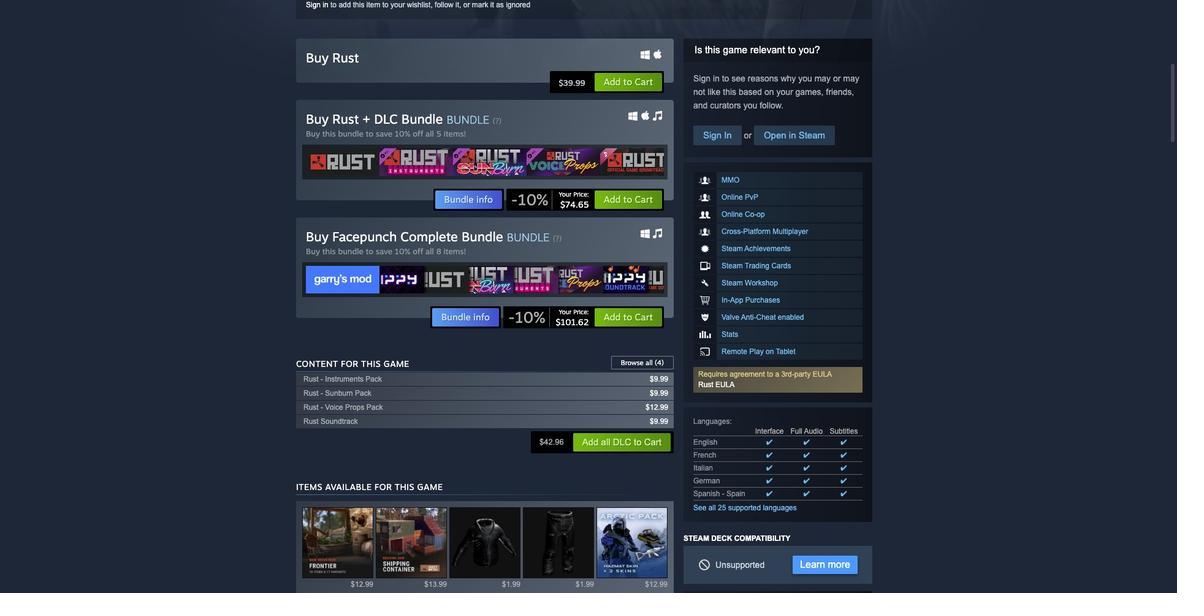 Task type: describe. For each thing, give the bounding box(es) containing it.
- for rust - instruments pack
[[321, 375, 323, 384]]

info for buy rust + dlc bundle
[[476, 194, 493, 205]]

3rd-
[[781, 370, 794, 379]]

steam trading cards
[[722, 262, 791, 270]]

like
[[708, 87, 721, 97]]

1 horizontal spatial or
[[742, 131, 754, 140]]

audio
[[804, 427, 823, 436]]

shop available items link
[[296, 502, 674, 593]]

buy for buy facepunch complete bundle bundle (?)
[[306, 229, 329, 245]]

it,
[[456, 1, 461, 9]]

relevant
[[750, 45, 785, 55]]

props
[[345, 403, 364, 412]]

3 $9.99 from the top
[[650, 418, 668, 426]]

0 horizontal spatial dlc
[[374, 111, 398, 127]]

- for spanish - spain
[[722, 490, 725, 498]]

$39.99
[[559, 78, 585, 88]]

full audio
[[791, 427, 823, 436]]

+
[[363, 111, 370, 127]]

steam workshop
[[722, 279, 778, 288]]

this
[[361, 359, 381, 369]]

cards
[[772, 262, 791, 270]]

(4)
[[655, 359, 664, 367]]

spanish
[[693, 490, 720, 498]]

steam right open
[[799, 130, 825, 140]]

all for add all dlc to cart
[[601, 437, 610, 448]]

rust left soundtrack
[[303, 418, 319, 426]]

rust soundtrack
[[303, 418, 358, 426]]

languages
[[763, 504, 797, 513]]

$42.96
[[540, 438, 564, 447]]

rust inside "requires agreement to a 3rd-party eula rust eula"
[[698, 381, 713, 389]]

is this game relevant to you?
[[695, 45, 820, 55]]

sign in link
[[306, 1, 328, 9]]

ignored
[[506, 1, 530, 9]]

info for buy facepunch complete bundle
[[474, 311, 490, 323]]

instruments
[[325, 375, 364, 384]]

bundle info for buy rust + dlc bundle
[[444, 194, 493, 205]]

add
[[339, 1, 351, 9]]

1 add to cart link from the top
[[594, 72, 663, 92]]

open in steam link
[[754, 126, 835, 145]]

rust - voice props pack
[[303, 403, 383, 412]]

0 vertical spatial eula
[[813, 370, 832, 379]]

sunburn
[[325, 389, 353, 398]]

french
[[693, 451, 716, 460]]

off for bundle
[[413, 246, 423, 256]]

more
[[828, 560, 850, 570]]

add right your price: $101.62
[[604, 311, 621, 323]]

buy this bundle to save 10% off all 8 items!
[[306, 246, 466, 256]]

sign for sign in to see reasons why you may or may not like this based on your games, friends, and curators you follow.
[[693, 74, 711, 83]]

buy for buy rust + dlc bundle bundle (?)
[[306, 111, 329, 127]]

buy for buy rust
[[306, 50, 329, 66]]

remote
[[722, 348, 747, 356]]

buy for buy this bundle to save 10% off all 5 items!
[[306, 129, 320, 139]]

add to cart for bundle
[[604, 194, 653, 205]]

a
[[775, 370, 779, 379]]

2 vertical spatial pack
[[366, 403, 383, 412]]

buy rust + dlc bundle bundle (?)
[[306, 111, 502, 127]]

op
[[757, 210, 765, 219]]

or inside sign in to see reasons why you may or may not like this based on your games, friends, and curators you follow.
[[833, 74, 841, 83]]

sign in to add this item to your wishlist, follow it, or mark it as ignored
[[306, 1, 530, 9]]

steam for workshop
[[722, 279, 743, 288]]

buy facepunch complete bundle bundle (?)
[[306, 229, 562, 245]]

content for this game
[[296, 359, 409, 369]]

party
[[794, 370, 811, 379]]

workshop
[[745, 279, 778, 288]]

-10% for buy facepunch complete bundle
[[508, 308, 545, 327]]

facepunch
[[332, 229, 397, 245]]

valve
[[722, 313, 739, 322]]

online co-op
[[722, 210, 765, 219]]

price: for bundle
[[573, 191, 589, 198]]

interface
[[755, 427, 784, 436]]

sign in link
[[693, 126, 742, 145]]

follow
[[435, 1, 454, 9]]

0 horizontal spatial game
[[417, 482, 443, 492]]

2 may from the left
[[843, 74, 859, 83]]

1 vertical spatial on
[[766, 348, 774, 356]]

wishlist,
[[407, 1, 433, 9]]

deck
[[711, 535, 732, 543]]

based
[[739, 87, 762, 97]]

for
[[374, 482, 392, 492]]

play
[[749, 348, 764, 356]]

1 horizontal spatial dlc
[[613, 437, 631, 448]]

not
[[693, 87, 705, 97]]

add to cart link for bundle
[[594, 308, 663, 327]]

items! for buy facepunch complete bundle
[[444, 246, 466, 256]]

is
[[695, 45, 702, 55]]

buy for buy this bundle to save 10% off all 8 items!
[[306, 246, 320, 256]]

8
[[436, 246, 441, 256]]

$9.99 for sunburn
[[650, 389, 668, 398]]

platform
[[743, 227, 771, 236]]

10% left your price: $74.65 in the top of the page
[[518, 190, 548, 209]]

requires agreement to a 3rd-party eula rust eula
[[698, 370, 832, 389]]

see
[[732, 74, 745, 83]]

add all dlc to cart link
[[572, 433, 671, 452]]

online pvp
[[722, 193, 758, 202]]

rust - instruments pack
[[303, 375, 382, 384]]

- left your price: $101.62
[[508, 308, 515, 327]]

0 horizontal spatial you
[[744, 101, 757, 110]]

5
[[436, 129, 441, 139]]

- left your price: $74.65 in the top of the page
[[511, 190, 518, 209]]

your for bundle
[[559, 308, 572, 316]]

shop available items
[[443, 543, 527, 553]]

and
[[693, 101, 708, 110]]

spain
[[727, 490, 745, 498]]

cart for add to cart link corresponding to bundle
[[635, 311, 653, 323]]

1 add to cart from the top
[[604, 76, 653, 88]]

your price: $74.65
[[559, 191, 589, 210]]

co-
[[745, 210, 757, 219]]

(?) inside buy rust + dlc bundle bundle (?)
[[493, 116, 502, 126]]

remote play on tablet link
[[693, 344, 863, 360]]

rust left voice
[[303, 403, 319, 412]]

tablet
[[776, 348, 796, 356]]

follow.
[[760, 101, 784, 110]]

bundle inside buy rust + dlc bundle bundle (?)
[[447, 113, 489, 126]]

friends,
[[826, 87, 854, 97]]

online pvp link
[[693, 189, 863, 205]]

(?) inside 'buy facepunch complete bundle bundle (?)'
[[553, 234, 562, 243]]

items
[[296, 482, 322, 492]]

cross-
[[722, 227, 743, 236]]

25
[[718, 504, 726, 513]]

browse all (4)
[[621, 359, 664, 367]]

in-app purchases link
[[693, 292, 863, 308]]

for
[[341, 359, 358, 369]]

stats
[[722, 330, 738, 339]]

buy rust
[[306, 50, 359, 66]]



Task type: vqa. For each thing, say whether or not it's contained in the screenshot.


Task type: locate. For each thing, give the bounding box(es) containing it.
games,
[[796, 87, 824, 97]]

1 vertical spatial bundle
[[507, 231, 550, 244]]

2 buy from the top
[[306, 111, 329, 127]]

1 vertical spatial online
[[722, 210, 743, 219]]

-10%
[[511, 190, 548, 209], [508, 308, 545, 327]]

game
[[723, 45, 748, 55], [417, 482, 443, 492]]

1 off from the top
[[413, 129, 423, 139]]

3 add to cart from the top
[[604, 311, 653, 323]]

all
[[426, 129, 434, 139], [426, 246, 434, 256], [646, 359, 653, 367], [601, 437, 610, 448], [709, 504, 716, 513]]

bundle inside 'buy facepunch complete bundle bundle (?)'
[[507, 231, 550, 244]]

this inside sign in to see reasons why you may or may not like this based on your games, friends, and curators you follow.
[[723, 87, 736, 97]]

your inside sign in to see reasons why you may or may not like this based on your games, friends, and curators you follow.
[[776, 87, 793, 97]]

0 vertical spatial -10%
[[511, 190, 548, 209]]

open in steam
[[764, 130, 825, 140]]

or right in
[[742, 131, 754, 140]]

0 vertical spatial add to cart
[[604, 76, 653, 88]]

enabled
[[778, 313, 804, 322]]

0 vertical spatial available
[[325, 482, 372, 492]]

2 vertical spatial in
[[789, 130, 796, 140]]

1 save from the top
[[376, 129, 392, 139]]

available for shop
[[467, 543, 503, 553]]

2 price: from the top
[[573, 308, 589, 316]]

$13.99
[[424, 581, 447, 589]]

0 vertical spatial bundle
[[338, 129, 363, 139]]

- left voice
[[321, 403, 323, 412]]

$12.99
[[646, 403, 668, 412], [351, 581, 373, 589], [645, 581, 668, 589]]

0 vertical spatial (?)
[[493, 116, 502, 126]]

in inside open in steam link
[[789, 130, 796, 140]]

you down "based" at the top of the page
[[744, 101, 757, 110]]

off for dlc
[[413, 129, 423, 139]]

save for +
[[376, 129, 392, 139]]

$74.65
[[560, 199, 589, 210]]

2 horizontal spatial in
[[789, 130, 796, 140]]

pack right props
[[366, 403, 383, 412]]

- left spain
[[722, 490, 725, 498]]

in for sign in to see reasons why you may or may not like this based on your games, friends, and curators you follow.
[[713, 74, 720, 83]]

save down facepunch
[[376, 246, 392, 256]]

2 your from the top
[[559, 308, 572, 316]]

pack up props
[[355, 389, 371, 398]]

cross-platform multiplayer link
[[693, 224, 863, 240]]

- for rust - voice props pack
[[321, 403, 323, 412]]

rust left 'sunburn'
[[303, 389, 319, 398]]

1 horizontal spatial in
[[713, 74, 720, 83]]

multiplayer
[[773, 227, 808, 236]]

dlc
[[374, 111, 398, 127], [613, 437, 631, 448]]

0 vertical spatial $9.99
[[650, 375, 668, 384]]

1 vertical spatial bundle
[[338, 246, 363, 256]]

1 vertical spatial or
[[833, 74, 841, 83]]

your inside your price: $74.65
[[559, 191, 572, 198]]

to inside "requires agreement to a 3rd-party eula rust eula"
[[767, 370, 773, 379]]

on up follow.
[[765, 87, 774, 97]]

4 buy from the top
[[306, 229, 329, 245]]

see
[[693, 504, 707, 513]]

steam deck compatibility
[[684, 535, 790, 543]]

game
[[384, 359, 409, 369]]

rust down requires
[[698, 381, 713, 389]]

steam
[[799, 130, 825, 140], [722, 245, 743, 253], [722, 262, 743, 270], [722, 279, 743, 288], [684, 535, 709, 543]]

steam for trading
[[722, 262, 743, 270]]

english
[[693, 438, 718, 447]]

- down content
[[321, 375, 323, 384]]

steam down cross-
[[722, 245, 743, 253]]

2 online from the top
[[722, 210, 743, 219]]

steam left 'deck'
[[684, 535, 709, 543]]

0 vertical spatial bundle
[[447, 113, 489, 126]]

your up $101.62
[[559, 308, 572, 316]]

eula right party
[[813, 370, 832, 379]]

rust left the +
[[332, 111, 359, 127]]

in for open in steam
[[789, 130, 796, 140]]

1 vertical spatial eula
[[715, 381, 735, 389]]

your down why
[[776, 87, 793, 97]]

all for see all 25 supported languages
[[709, 504, 716, 513]]

steam for achievements
[[722, 245, 743, 253]]

info
[[476, 194, 493, 205], [474, 311, 490, 323]]

2 save from the top
[[376, 246, 392, 256]]

app
[[730, 296, 743, 305]]

-10% for buy rust + dlc bundle
[[511, 190, 548, 209]]

2 horizontal spatial or
[[833, 74, 841, 83]]

1 vertical spatial in
[[713, 74, 720, 83]]

1 vertical spatial (?)
[[553, 234, 562, 243]]

2 bundle from the top
[[338, 246, 363, 256]]

buy this bundle to save 10% off all 5 items!
[[306, 129, 466, 139]]

1 vertical spatial items!
[[444, 246, 466, 256]]

in left "add"
[[323, 1, 328, 9]]

1 vertical spatial info
[[474, 311, 490, 323]]

-
[[511, 190, 518, 209], [508, 308, 515, 327], [321, 375, 323, 384], [321, 389, 323, 398], [321, 403, 323, 412], [722, 490, 725, 498]]

1 vertical spatial you
[[744, 101, 757, 110]]

online up cross-
[[722, 210, 743, 219]]

add to cart up browse
[[604, 311, 653, 323]]

2 items! from the top
[[444, 246, 466, 256]]

:
[[730, 418, 732, 426]]

items!
[[444, 129, 466, 139], [444, 246, 466, 256]]

pack for rust - instruments pack
[[366, 375, 382, 384]]

1 horizontal spatial your
[[776, 87, 793, 97]]

0 horizontal spatial your
[[391, 1, 405, 9]]

add to cart for bundle
[[604, 311, 653, 323]]

sign inside sign in to see reasons why you may or may not like this based on your games, friends, and curators you follow.
[[693, 74, 711, 83]]

steam up steam workshop
[[722, 262, 743, 270]]

1 vertical spatial your
[[559, 308, 572, 316]]

sign inside sign in link
[[703, 130, 722, 140]]

off down buy rust + dlc bundle bundle (?)
[[413, 129, 423, 139]]

10% left your price: $101.62
[[515, 308, 545, 327]]

available
[[325, 482, 372, 492], [467, 543, 503, 553]]

your inside your price: $101.62
[[559, 308, 572, 316]]

1 vertical spatial $9.99
[[650, 389, 668, 398]]

bundle
[[338, 129, 363, 139], [338, 246, 363, 256]]

see all 25 supported languages
[[693, 504, 797, 513]]

items! for buy rust + dlc bundle
[[444, 129, 466, 139]]

add all dlc to cart
[[582, 437, 662, 448]]

add to cart link right $74.65
[[594, 190, 663, 210]]

it
[[490, 1, 494, 9]]

bundle for rust
[[338, 129, 363, 139]]

0 horizontal spatial eula
[[715, 381, 735, 389]]

your
[[559, 191, 572, 198], [559, 308, 572, 316]]

$9.99
[[650, 375, 668, 384], [650, 389, 668, 398], [650, 418, 668, 426]]

0 horizontal spatial in
[[323, 1, 328, 9]]

bundle
[[401, 111, 443, 127], [444, 194, 474, 205], [462, 229, 503, 245], [441, 311, 471, 323]]

buy
[[306, 50, 329, 66], [306, 111, 329, 127], [306, 129, 320, 139], [306, 229, 329, 245], [306, 246, 320, 256]]

3 buy from the top
[[306, 129, 320, 139]]

save down buy rust + dlc bundle bundle (?)
[[376, 129, 392, 139]]

game right for
[[417, 482, 443, 492]]

1 $9.99 from the top
[[650, 375, 668, 384]]

steam up "app"
[[722, 279, 743, 288]]

1 vertical spatial bundle info
[[441, 311, 490, 323]]

1 your from the top
[[559, 191, 572, 198]]

add to cart link for bundle
[[594, 190, 663, 210]]

browse
[[621, 359, 644, 367]]

1 vertical spatial bundle info link
[[431, 308, 500, 327]]

valve anti-cheat enabled
[[722, 313, 804, 322]]

price: up $101.62
[[573, 308, 589, 316]]

your left "wishlist,"
[[391, 1, 405, 9]]

1 vertical spatial price:
[[573, 308, 589, 316]]

1 online from the top
[[722, 193, 743, 202]]

2 $1.99 from the left
[[576, 581, 594, 589]]

pack down this
[[366, 375, 382, 384]]

cross-platform multiplayer
[[722, 227, 808, 236]]

steam workshop link
[[693, 275, 863, 291]]

all left 5
[[426, 129, 434, 139]]

items! right 8
[[444, 246, 466, 256]]

all left (4)
[[646, 359, 653, 367]]

0 vertical spatial items!
[[444, 129, 466, 139]]

2 add to cart link from the top
[[594, 190, 663, 210]]

rust eula link
[[698, 381, 735, 389]]

0 horizontal spatial or
[[463, 1, 470, 9]]

0 vertical spatial your
[[559, 191, 572, 198]]

0 vertical spatial you
[[798, 74, 812, 83]]

in right open
[[789, 130, 796, 140]]

sign left in
[[703, 130, 722, 140]]

all left 8
[[426, 246, 434, 256]]

your up $74.65
[[559, 191, 572, 198]]

0 horizontal spatial available
[[325, 482, 372, 492]]

0 horizontal spatial bundle
[[447, 113, 489, 126]]

add to cart right $39.99
[[604, 76, 653, 88]]

in inside sign in to see reasons why you may or may not like this based on your games, friends, and curators you follow.
[[713, 74, 720, 83]]

0 vertical spatial in
[[323, 1, 328, 9]]

full
[[791, 427, 802, 436]]

1 price: from the top
[[573, 191, 589, 198]]

1 vertical spatial available
[[467, 543, 503, 553]]

1 vertical spatial game
[[417, 482, 443, 492]]

1 items! from the top
[[444, 129, 466, 139]]

1 bundle from the top
[[338, 129, 363, 139]]

0 vertical spatial off
[[413, 129, 423, 139]]

price: up $74.65
[[573, 191, 589, 198]]

valve anti-cheat enabled link
[[693, 310, 863, 326]]

0 vertical spatial info
[[476, 194, 493, 205]]

0 vertical spatial bundle info link
[[434, 190, 503, 210]]

sign in
[[703, 130, 732, 140]]

1 horizontal spatial eula
[[813, 370, 832, 379]]

eula down requires
[[715, 381, 735, 389]]

1 vertical spatial -10%
[[508, 308, 545, 327]]

1 vertical spatial save
[[376, 246, 392, 256]]

rust down content
[[303, 375, 319, 384]]

all left the 25
[[709, 504, 716, 513]]

1 vertical spatial add to cart link
[[594, 190, 663, 210]]

1 vertical spatial dlc
[[613, 437, 631, 448]]

add to cart link up browse
[[594, 308, 663, 327]]

pvp
[[745, 193, 758, 202]]

10% down complete
[[395, 246, 411, 256]]

see all 25 supported languages link
[[693, 504, 797, 513]]

your
[[391, 1, 405, 9], [776, 87, 793, 97]]

add right $74.65
[[604, 194, 621, 205]]

- left 'sunburn'
[[321, 389, 323, 398]]

price: for bundle
[[573, 308, 589, 316]]

1 horizontal spatial may
[[843, 74, 859, 83]]

add right $39.99
[[604, 76, 621, 88]]

-10% left your price: $74.65 in the top of the page
[[511, 190, 548, 209]]

all right $42.96
[[601, 437, 610, 448]]

purchases
[[745, 296, 780, 305]]

bundle info link for buy facepunch complete bundle
[[431, 308, 500, 327]]

steam for deck
[[684, 535, 709, 543]]

you
[[798, 74, 812, 83], [744, 101, 757, 110]]

0 vertical spatial game
[[723, 45, 748, 55]]

2 add to cart from the top
[[604, 194, 653, 205]]

2 vertical spatial add to cart
[[604, 311, 653, 323]]

or up friends,
[[833, 74, 841, 83]]

0 horizontal spatial $1.99
[[502, 581, 521, 589]]

2 vertical spatial $9.99
[[650, 418, 668, 426]]

in for sign in to add this item to your wishlist, follow it, or mark it as ignored
[[323, 1, 328, 9]]

bundle for facepunch
[[338, 246, 363, 256]]

mmo link
[[693, 172, 863, 188]]

online for online co-op
[[722, 210, 743, 219]]

$1.99
[[502, 581, 521, 589], [576, 581, 594, 589]]

0 vertical spatial or
[[463, 1, 470, 9]]

1 horizontal spatial you
[[798, 74, 812, 83]]

you up games,
[[798, 74, 812, 83]]

0 horizontal spatial (?)
[[493, 116, 502, 126]]

all for browse all (4)
[[646, 359, 653, 367]]

1 vertical spatial pack
[[355, 389, 371, 398]]

may up friends,
[[843, 74, 859, 83]]

sign up not
[[693, 74, 711, 83]]

supported
[[728, 504, 761, 513]]

sign left "add"
[[306, 1, 321, 9]]

-10% left your price: $101.62
[[508, 308, 545, 327]]

online for online pvp
[[722, 193, 743, 202]]

0 vertical spatial pack
[[366, 375, 382, 384]]

online co-op link
[[693, 207, 863, 223]]

available left for
[[325, 482, 372, 492]]

1 horizontal spatial $1.99
[[576, 581, 594, 589]]

bundle down facepunch
[[338, 246, 363, 256]]

0 vertical spatial bundle info
[[444, 194, 493, 205]]

curators
[[710, 101, 741, 110]]

1 $1.99 from the left
[[502, 581, 521, 589]]

add to cart right $74.65
[[604, 194, 653, 205]]

1 horizontal spatial bundle
[[507, 231, 550, 244]]

bundle info link for buy rust + dlc bundle
[[434, 190, 503, 210]]

italian
[[693, 464, 713, 473]]

sign for sign in
[[703, 130, 722, 140]]

bundle info for buy facepunch complete bundle
[[441, 311, 490, 323]]

price: inside your price: $101.62
[[573, 308, 589, 316]]

0 vertical spatial add to cart link
[[594, 72, 663, 92]]

available right the shop
[[467, 543, 503, 553]]

0 vertical spatial online
[[722, 193, 743, 202]]

3 add to cart link from the top
[[594, 308, 663, 327]]

1 buy from the top
[[306, 50, 329, 66]]

2 vertical spatial sign
[[703, 130, 722, 140]]

bundle down the +
[[338, 129, 363, 139]]

may up games,
[[815, 74, 831, 83]]

why
[[781, 74, 796, 83]]

steam achievements link
[[693, 241, 863, 257]]

open
[[764, 130, 786, 140]]

cart for add to cart link for bundle
[[635, 194, 653, 205]]

or
[[463, 1, 470, 9], [833, 74, 841, 83], [742, 131, 754, 140]]

1 horizontal spatial (?)
[[553, 234, 562, 243]]

add to cart
[[604, 76, 653, 88], [604, 194, 653, 205], [604, 311, 653, 323]]

complete
[[401, 229, 458, 245]]

pack for rust - sunburn pack
[[355, 389, 371, 398]]

0 vertical spatial price:
[[573, 191, 589, 198]]

0 vertical spatial your
[[391, 1, 405, 9]]

0 vertical spatial save
[[376, 129, 392, 139]]

compatibility
[[734, 535, 790, 543]]

2 vertical spatial or
[[742, 131, 754, 140]]

soundtrack
[[321, 418, 358, 426]]

learn more link
[[793, 556, 858, 574]]

1 horizontal spatial available
[[467, 543, 503, 553]]

1 vertical spatial your
[[776, 87, 793, 97]]

- for rust - sunburn pack
[[321, 389, 323, 398]]

0 vertical spatial on
[[765, 87, 774, 97]]

1 vertical spatial add to cart
[[604, 194, 653, 205]]

items! right 5
[[444, 129, 466, 139]]

game up see
[[723, 45, 748, 55]]

may
[[815, 74, 831, 83], [843, 74, 859, 83]]

off down complete
[[413, 246, 423, 256]]

2 vertical spatial add to cart link
[[594, 308, 663, 327]]

0 horizontal spatial may
[[815, 74, 831, 83]]

anti-
[[741, 313, 756, 322]]

online inside "link"
[[722, 193, 743, 202]]

online down mmo
[[722, 193, 743, 202]]

save for complete
[[376, 246, 392, 256]]

your for bundle
[[559, 191, 572, 198]]

cart for first add to cart link from the top
[[635, 76, 653, 88]]

stats link
[[693, 327, 863, 343]]

sign in to see reasons why you may or may not like this based on your games, friends, and curators you follow.
[[693, 74, 859, 110]]

0 vertical spatial sign
[[306, 1, 321, 9]]

price: inside your price: $74.65
[[573, 191, 589, 198]]

rust down "add"
[[332, 50, 359, 66]]

1 horizontal spatial game
[[723, 45, 748, 55]]

to inside sign in to see reasons why you may or may not like this based on your games, friends, and curators you follow.
[[722, 74, 729, 83]]

in up the like
[[713, 74, 720, 83]]

in
[[724, 130, 732, 140]]

available for items
[[325, 482, 372, 492]]

0 vertical spatial dlc
[[374, 111, 398, 127]]

1 may from the left
[[815, 74, 831, 83]]

on right play
[[766, 348, 774, 356]]

sign for sign in to add this item to your wishlist, follow it, or mark it as ignored
[[306, 1, 321, 9]]

add to cart link right $39.99
[[594, 72, 663, 92]]

off
[[413, 129, 423, 139], [413, 246, 423, 256]]

online
[[722, 193, 743, 202], [722, 210, 743, 219]]

$101.62
[[556, 317, 589, 327]]

10% down buy rust + dlc bundle bundle (?)
[[395, 129, 411, 139]]

add right $42.96
[[582, 437, 599, 448]]

1 vertical spatial off
[[413, 246, 423, 256]]

reasons
[[748, 74, 778, 83]]

2 off from the top
[[413, 246, 423, 256]]

items
[[505, 543, 527, 553]]

learn more
[[800, 560, 850, 570]]

1 vertical spatial sign
[[693, 74, 711, 83]]

5 buy from the top
[[306, 246, 320, 256]]

unsupported
[[715, 560, 765, 570]]

or right it,
[[463, 1, 470, 9]]

on inside sign in to see reasons why you may or may not like this based on your games, friends, and curators you follow.
[[765, 87, 774, 97]]

2 $9.99 from the top
[[650, 389, 668, 398]]

$9.99 for instruments
[[650, 375, 668, 384]]

subtitles
[[830, 427, 858, 436]]



